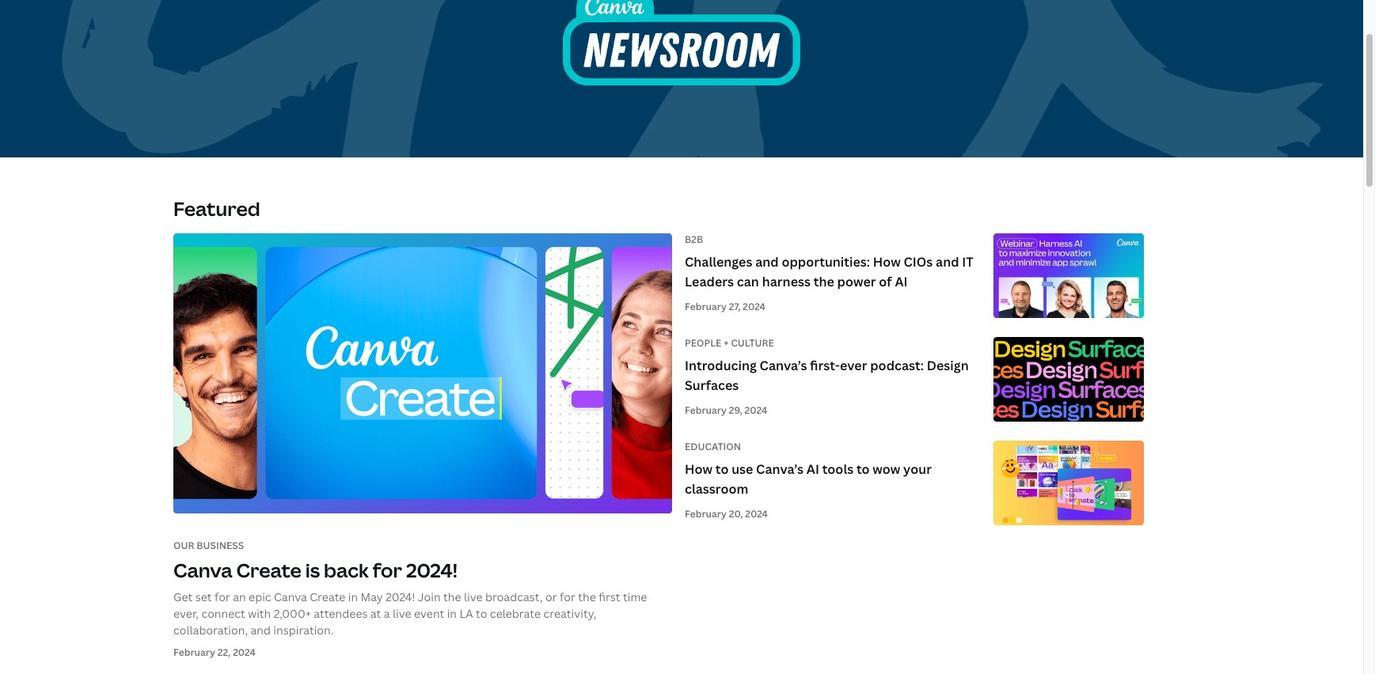 Task type: locate. For each thing, give the bounding box(es) containing it.
february 20, 2024
[[685, 507, 768, 521]]

culture
[[731, 337, 774, 350]]

may
[[361, 590, 383, 605]]

canva up 2,000+
[[274, 590, 307, 605]]

2 horizontal spatial for
[[560, 590, 576, 605]]

1 horizontal spatial create
[[310, 590, 346, 605]]

ai inside education how to use canva's ai tools to wow your classroom
[[807, 460, 819, 478]]

1 horizontal spatial in
[[447, 607, 457, 622]]

1 horizontal spatial canva
[[274, 590, 307, 605]]

1 horizontal spatial and
[[756, 253, 779, 271]]

2024 right 20,
[[745, 507, 768, 521]]

and down with
[[251, 623, 271, 638]]

to left 'use'
[[716, 460, 729, 478]]

2024!
[[406, 558, 458, 584], [386, 590, 415, 605]]

0 vertical spatial in
[[348, 590, 358, 605]]

in
[[348, 590, 358, 605], [447, 607, 457, 622]]

february
[[685, 300, 727, 314], [685, 404, 727, 417], [685, 507, 727, 521], [173, 646, 215, 660]]

2024 right 27,
[[743, 300, 766, 314]]

it
[[962, 253, 974, 271]]

2024 for opportunities:
[[743, 300, 766, 314]]

canva's
[[760, 357, 807, 374], [756, 460, 804, 478]]

the
[[814, 273, 834, 291], [443, 590, 461, 605], [578, 590, 596, 605]]

for up "connect"
[[214, 590, 230, 605]]

and
[[756, 253, 779, 271], [936, 253, 959, 271], [251, 623, 271, 638]]

canva
[[173, 558, 232, 584], [274, 590, 307, 605]]

1 horizontal spatial live
[[464, 590, 483, 605]]

live right a
[[393, 607, 411, 622]]

for up may
[[373, 558, 402, 584]]

attendees
[[314, 607, 368, 622]]

to
[[716, 460, 729, 478], [857, 460, 870, 478], [476, 607, 487, 622]]

design
[[927, 357, 969, 374]]

canva's inside education how to use canva's ai tools to wow your classroom
[[756, 460, 804, 478]]

2024 for introducing
[[745, 404, 768, 417]]

the up la
[[443, 590, 461, 605]]

2024 right 29,
[[745, 404, 768, 417]]

to left wow
[[857, 460, 870, 478]]

2 horizontal spatial the
[[814, 273, 834, 291]]

february down collaboration,
[[173, 646, 215, 660]]

for right or
[[560, 590, 576, 605]]

celebrate
[[490, 607, 541, 622]]

0 horizontal spatial and
[[251, 623, 271, 638]]

canva's down culture
[[760, 357, 807, 374]]

2024
[[743, 300, 766, 314], [745, 404, 768, 417], [745, 507, 768, 521], [233, 646, 256, 660]]

in left la
[[447, 607, 457, 622]]

0 horizontal spatial canva
[[173, 558, 232, 584]]

1 vertical spatial create
[[310, 590, 346, 605]]

broadcast,
[[485, 590, 543, 605]]

1 horizontal spatial ai
[[895, 273, 908, 291]]

0 horizontal spatial to
[[476, 607, 487, 622]]

0 horizontal spatial how
[[685, 460, 713, 478]]

live up la
[[464, 590, 483, 605]]

create
[[236, 558, 302, 584], [310, 590, 346, 605]]

newsroom image
[[563, 0, 801, 86]]

b2b challenges and opportunities: how cios and it leaders can harness the power of ai
[[685, 233, 974, 291]]

how up of
[[873, 253, 901, 271]]

2024! up a
[[386, 590, 415, 605]]

how
[[873, 253, 901, 271], [685, 460, 713, 478]]

february for challenges and opportunities: how cios and it leaders can harness the power of ai
[[685, 300, 727, 314]]

epic
[[249, 590, 271, 605]]

create up attendees
[[310, 590, 346, 605]]

1 horizontal spatial how
[[873, 253, 901, 271]]

22,
[[218, 646, 231, 660]]

the down opportunities:
[[814, 273, 834, 291]]

0 horizontal spatial create
[[236, 558, 302, 584]]

ever
[[840, 357, 867, 374]]

image of tim sheedy from ecostysm, natalie piucco from google australia and robert kawalsky from canva, joining together for a canva cio webinar about harnessing ai to maximize innovation and minimize app sprawl. image
[[994, 234, 1144, 345]]

0 vertical spatial live
[[464, 590, 483, 605]]

our
[[173, 539, 194, 552]]

february inside "our business canva create is back for 2024! get set for an epic canva create in may 2024! join the live broadcast, or for the first time ever,  connect with 2,000+ attendees at a live event in la to celebrate creativity, collaboration, and inspiration. february 22, 2024"
[[173, 646, 215, 660]]

ai right of
[[895, 273, 908, 291]]

people + culture introducing canva's first-ever podcast: design surfaces
[[685, 337, 969, 395]]

canva's inside people + culture introducing canva's first-ever podcast: design surfaces
[[760, 357, 807, 374]]

february down leaders
[[685, 300, 727, 314]]

how down education on the bottom of the page
[[685, 460, 713, 478]]

ai left tools
[[807, 460, 819, 478]]

in left may
[[348, 590, 358, 605]]

your
[[904, 460, 932, 478]]

live
[[464, 590, 483, 605], [393, 607, 411, 622]]

1 vertical spatial canva's
[[756, 460, 804, 478]]

0 horizontal spatial ai
[[807, 460, 819, 478]]

la
[[460, 607, 473, 622]]

february down surfaces
[[685, 404, 727, 417]]

and left it on the top right
[[936, 253, 959, 271]]

to inside "our business canva create is back for 2024! get set for an epic canva create in may 2024! join the live broadcast, or for the first time ever,  connect with 2,000+ attendees at a live event in la to celebrate creativity, collaboration, and inspiration. february 22, 2024"
[[476, 607, 487, 622]]

1 vertical spatial live
[[393, 607, 411, 622]]

create up epic
[[236, 558, 302, 584]]

0 vertical spatial canva's
[[760, 357, 807, 374]]

2 horizontal spatial to
[[857, 460, 870, 478]]

time
[[623, 590, 647, 605]]

0 horizontal spatial the
[[443, 590, 461, 605]]

20,
[[729, 507, 743, 521]]

1 vertical spatial how
[[685, 460, 713, 478]]

tools
[[822, 460, 854, 478]]

february for introducing canva's first-ever podcast: design surfaces
[[685, 404, 727, 417]]

0 vertical spatial create
[[236, 558, 302, 584]]

0 vertical spatial ai
[[895, 273, 908, 291]]

and up can on the top right
[[756, 253, 779, 271]]

the left first
[[578, 590, 596, 605]]

to right la
[[476, 607, 487, 622]]

0 vertical spatial how
[[873, 253, 901, 271]]

0 horizontal spatial live
[[393, 607, 411, 622]]

for
[[373, 558, 402, 584], [214, 590, 230, 605], [560, 590, 576, 605]]

how inside education how to use canva's ai tools to wow your classroom
[[685, 460, 713, 478]]

2024 inside "our business canva create is back for 2024! get set for an epic canva create in may 2024! join the live broadcast, or for the first time ever,  connect with 2,000+ attendees at a live event in la to celebrate creativity, collaboration, and inspiration. february 22, 2024"
[[233, 646, 256, 660]]

black background with words design surfaces repeated in bright colours image
[[994, 337, 1144, 448]]

february down "classroom"
[[685, 507, 727, 521]]

challenges
[[685, 253, 753, 271]]

canva's for use
[[756, 460, 804, 478]]

february 29, 2024
[[685, 404, 768, 417]]

canva's right 'use'
[[756, 460, 804, 478]]

2024! up join
[[406, 558, 458, 584]]

0 horizontal spatial in
[[348, 590, 358, 605]]

1 horizontal spatial for
[[373, 558, 402, 584]]

creativity,
[[544, 607, 596, 622]]

2024 right the 22,
[[233, 646, 256, 660]]

1 horizontal spatial to
[[716, 460, 729, 478]]

ai
[[895, 273, 908, 291], [807, 460, 819, 478]]

join
[[418, 590, 441, 605]]

1 vertical spatial canva
[[274, 590, 307, 605]]

podcast:
[[870, 357, 924, 374]]

a
[[384, 607, 390, 622]]

canva up set
[[173, 558, 232, 584]]

first
[[599, 590, 620, 605]]

1 vertical spatial ai
[[807, 460, 819, 478]]



Task type: vqa. For each thing, say whether or not it's contained in the screenshot.
left info
no



Task type: describe. For each thing, give the bounding box(es) containing it.
education how to use canva's ai tools to wow your classroom
[[685, 440, 932, 498]]

leaders
[[685, 273, 734, 291]]

featured
[[173, 196, 260, 222]]

0 vertical spatial 2024!
[[406, 558, 458, 584]]

get
[[173, 590, 193, 605]]

is
[[305, 558, 320, 584]]

blue background with two smiling faces and the text canva create image
[[173, 234, 672, 514]]

opportunities:
[[782, 253, 870, 271]]

inspiration.
[[273, 623, 334, 638]]

or
[[546, 590, 557, 605]]

0 vertical spatial canva
[[173, 558, 232, 584]]

the inside b2b challenges and opportunities: how cios and it leaders can harness the power of ai
[[814, 273, 834, 291]]

education
[[685, 440, 741, 454]]

1 horizontal spatial the
[[578, 590, 596, 605]]

set
[[195, 590, 212, 605]]

people
[[685, 337, 722, 350]]

event
[[414, 607, 444, 622]]

ever,
[[173, 607, 199, 622]]

harness
[[762, 273, 811, 291]]

our business canva create is back for 2024! get set for an epic canva create in may 2024! join the live broadcast, or for the first time ever,  connect with 2,000+ attendees at a live event in la to celebrate creativity, collaboration, and inspiration. february 22, 2024
[[173, 539, 647, 660]]

february for how to use canva's ai tools to wow your classroom
[[685, 507, 727, 521]]

february 27, 2024
[[685, 300, 766, 314]]

2 horizontal spatial and
[[936, 253, 959, 271]]

and inside "our business canva create is back for 2024! get set for an epic canva create in may 2024! join the live broadcast, or for the first time ever,  connect with 2,000+ attendees at a live event in la to celebrate creativity, collaboration, and inspiration. february 22, 2024"
[[251, 623, 271, 638]]

ai inside b2b challenges and opportunities: how cios and it leaders can harness the power of ai
[[895, 273, 908, 291]]

canva's for introducing
[[760, 357, 807, 374]]

back
[[324, 558, 369, 584]]

at
[[370, 607, 381, 622]]

can
[[737, 273, 759, 291]]

0 horizontal spatial for
[[214, 590, 230, 605]]

+
[[724, 337, 729, 350]]

first-
[[810, 357, 840, 374]]

29,
[[729, 404, 742, 417]]

surfaces
[[685, 377, 739, 395]]

1 vertical spatial in
[[447, 607, 457, 622]]

an
[[233, 590, 246, 605]]

1 vertical spatial 2024!
[[386, 590, 415, 605]]

business
[[197, 539, 244, 552]]

with
[[248, 607, 271, 622]]

classroom
[[685, 481, 749, 498]]

how inside b2b challenges and opportunities: how cios and it leaders can harness the power of ai
[[873, 253, 901, 271]]

27,
[[729, 300, 741, 314]]

cios
[[904, 253, 933, 271]]

2,000+
[[274, 607, 311, 622]]

2024 for use
[[745, 507, 768, 521]]

wow
[[873, 460, 901, 478]]

introducing
[[685, 357, 757, 374]]

power
[[837, 273, 876, 291]]

connect
[[201, 607, 245, 622]]

b2b
[[685, 233, 703, 246]]

collaboration,
[[173, 623, 248, 638]]

of
[[879, 273, 892, 291]]

use
[[732, 460, 753, 478]]



